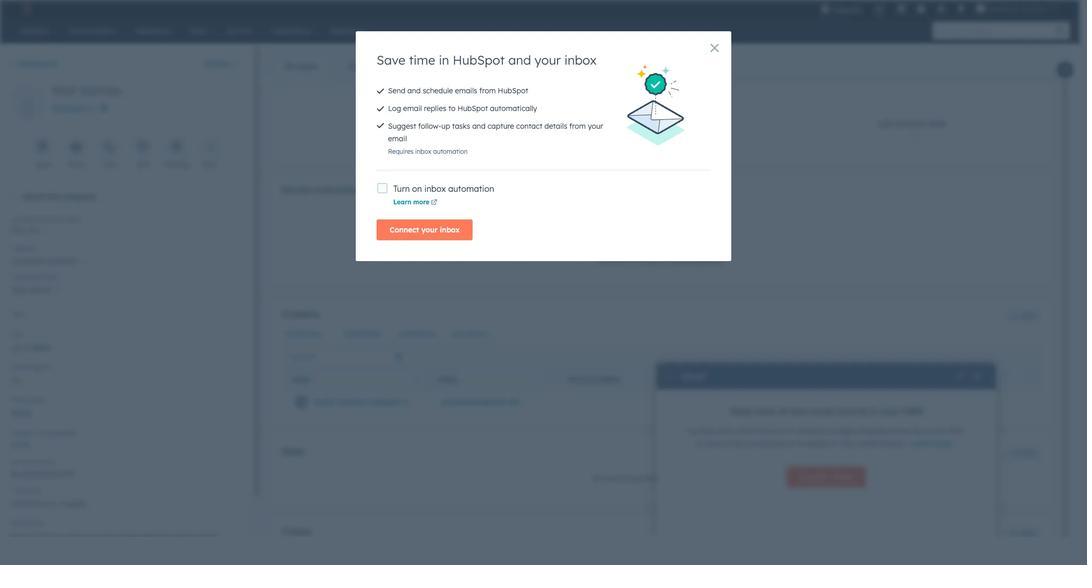Task type: describe. For each thing, give the bounding box(es) containing it.
notifications image
[[957, 5, 966, 14]]

connect your inbox
[[390, 225, 460, 235]]

games
[[79, 82, 121, 98]]

activity for last activity date --
[[896, 121, 928, 128]]

owner for company owner
[[41, 273, 59, 281]]

status
[[415, 330, 435, 338]]

your inside connect your inbox button
[[421, 225, 438, 235]]

marketplaces image
[[897, 5, 907, 14]]

Search HubSpot search field
[[933, 22, 1061, 40]]

0 horizontal spatial of
[[36, 429, 42, 437]]

2 - from the left
[[912, 132, 915, 141]]

add for deals
[[1022, 449, 1034, 457]]

help image
[[917, 5, 927, 14]]

City text field
[[10, 337, 242, 358]]

industry
[[10, 245, 36, 253]]

lead inside "popup button"
[[398, 330, 413, 338]]

notifications button
[[953, 0, 970, 17]]

apoptosis
[[988, 4, 1020, 13]]

automation inside suggest follow-up tasks and capture contact details from your email requires inbox automation
[[433, 148, 468, 156]]

add for tickets
[[1022, 530, 1034, 538]]

companies
[[16, 59, 57, 68]]

connect for connect your inbox
[[390, 225, 419, 235]]

add button for tickets
[[1006, 527, 1041, 541]]

begin
[[837, 427, 856, 436]]

activity
[[837, 407, 869, 417]]

software
[[47, 257, 78, 266]]

am
[[427, 132, 438, 141]]

replies
[[424, 104, 447, 113]]

emails inside "save time in hubspot and your inbox" dialog
[[455, 86, 478, 95]]

keep
[[731, 407, 752, 417]]

learn more link
[[393, 198, 439, 208]]

more for 'learn more' button
[[934, 439, 953, 449]]

add button for deals
[[1006, 447, 1041, 460]]

Time zone text field
[[10, 493, 242, 514]]

tara schultz button
[[10, 280, 242, 297]]

email down keep
[[736, 427, 754, 436]]

about
[[23, 192, 45, 201]]

create for create date
[[344, 330, 364, 338]]

owner for contact owner
[[312, 330, 331, 338]]

will
[[795, 439, 805, 449]]

press to sort. element for name
[[415, 376, 419, 385]]

phone
[[568, 376, 591, 384]]

from inside the connect your email account to hubspot to begin sending emails from your crm. all your email conversations will appear in the timeline below.
[[912, 427, 928, 436]]

type
[[695, 474, 710, 484]]

learn more for 'learn more' button
[[911, 439, 953, 449]]

0 vertical spatial number
[[593, 376, 621, 384]]

link opens in a new window image for learn more link
[[431, 200, 437, 206]]

hubspot image
[[19, 2, 31, 15]]

deepdark@gmail.com link
[[441, 398, 522, 407]]

in inside the connect your email account to hubspot to begin sending emails from your crm. all your email conversations will appear in the timeline below.
[[835, 439, 841, 449]]

description
[[10, 520, 44, 528]]

last for last activity date
[[452, 330, 465, 338]]

learn for 'learn more' button
[[911, 439, 932, 449]]

2 horizontal spatial of
[[779, 407, 787, 417]]

hubspot up automatically
[[498, 86, 528, 95]]

tara schultz image
[[977, 4, 986, 13]]

turn
[[393, 184, 410, 194]]

press to sort. element for email
[[546, 376, 550, 385]]

from inside suggest follow-up tasks and capture contact details from your email requires inbox automation
[[570, 122, 586, 131]]

call image
[[105, 142, 114, 152]]

more image
[[205, 142, 214, 152]]

(sample
[[370, 398, 400, 407]]

create date 10/19/2023 11:09 am edt
[[367, 121, 453, 141]]

actions button
[[197, 53, 244, 74]]

minimize dialog image
[[665, 373, 674, 381]]

0 vertical spatial from
[[480, 86, 496, 95]]

maria johnson (sample contact) link
[[314, 398, 434, 407]]

link opens in a new window image
[[431, 198, 437, 208]]

overview link
[[270, 54, 333, 79]]

upgrade image
[[821, 5, 830, 14]]

more
[[202, 161, 217, 169]]

create for create date 10/19/2023 11:09 am edt
[[389, 121, 413, 128]]

annual revenue
[[10, 458, 56, 466]]

actions
[[203, 59, 230, 68]]

communications.
[[666, 257, 725, 266]]

timeline
[[856, 439, 883, 449]]

press to sort. image
[[415, 376, 419, 383]]

1 vertical spatial automation
[[448, 184, 494, 194]]

email up the connect your email account to hubspot to begin sending emails from your crm. all your email conversations will appear in the timeline below.
[[811, 407, 835, 417]]

learn more button
[[907, 439, 957, 449]]

learn more for learn more link
[[393, 198, 430, 206]]

10/19/2023
[[367, 132, 406, 141]]

1 horizontal spatial to
[[786, 427, 793, 436]]

below.
[[885, 439, 907, 449]]

connect your inbox button
[[377, 220, 473, 241]]

stage
[[669, 121, 690, 128]]

maria johnson (sample contact)
[[314, 398, 434, 407]]

add for contacts
[[1022, 312, 1034, 320]]

hubspot up send and schedule emails from hubspot
[[453, 52, 505, 68]]

11:09
[[408, 132, 425, 141]]

exist.
[[712, 474, 730, 484]]

communications
[[313, 185, 382, 195]]

1 vertical spatial number
[[10, 429, 34, 437]]

connect your email account to hubspot to begin sending emails from your crm. all your email conversations will appear in the timeline below.
[[688, 427, 965, 449]]

zone
[[26, 487, 40, 495]]

upgrade
[[833, 5, 862, 14]]

company for company domain name riot.com
[[10, 216, 39, 224]]

recent
[[282, 185, 310, 195]]

time
[[409, 52, 435, 68]]

last activity date button
[[448, 328, 508, 341]]

turn on inbox automation
[[393, 184, 494, 194]]

date inside last activity date --
[[930, 121, 946, 128]]

riot
[[52, 82, 76, 98]]

about this company button
[[0, 183, 242, 211]]

appear
[[808, 439, 832, 449]]

companies link
[[8, 59, 57, 68]]

activity for last activity date
[[467, 330, 491, 338]]

date inside the last activity date popup button
[[493, 330, 508, 338]]

email image
[[71, 142, 81, 152]]

crm.
[[948, 427, 965, 436]]

1 vertical spatial in
[[871, 407, 879, 417]]

date inside create date 'popup button'
[[366, 330, 381, 338]]

conversations
[[745, 439, 793, 449]]

Number of employees text field
[[10, 436, 242, 452]]

are
[[619, 257, 630, 266]]

maria
[[314, 398, 335, 407]]

navigation containing overview
[[269, 53, 395, 79]]

track
[[754, 407, 776, 417]]

computer software
[[10, 257, 78, 266]]

1 horizontal spatial riot.com
[[52, 104, 84, 113]]

sending
[[858, 427, 886, 436]]

search image
[[1056, 26, 1065, 35]]

revenue
[[33, 458, 56, 466]]

up
[[441, 122, 450, 131]]

and for hubspot
[[509, 52, 531, 68]]

riot games
[[52, 82, 121, 98]]

contact
[[285, 330, 310, 338]]

studios
[[1022, 4, 1046, 13]]

phone number
[[568, 376, 621, 384]]

inbox
[[832, 473, 853, 482]]

company domain name riot.com
[[10, 216, 82, 235]]

on
[[412, 184, 422, 194]]

name
[[65, 216, 82, 224]]

0 horizontal spatial and
[[408, 86, 421, 95]]

expand dialog image
[[957, 373, 965, 381]]

Search search field
[[284, 348, 411, 367]]

help button
[[913, 0, 931, 17]]

Description text field
[[10, 526, 242, 566]]

activities link
[[333, 54, 394, 79]]

2 horizontal spatial to
[[828, 427, 835, 436]]

all
[[696, 439, 704, 449]]

crm
[[904, 407, 922, 417]]



Task type: locate. For each thing, give the bounding box(es) containing it.
link opens in a new window image for the "riot.com" link at left top
[[86, 105, 93, 113]]

2 horizontal spatial press to sort. element
[[1027, 376, 1031, 385]]

calling icon button
[[871, 1, 888, 16]]

number of employees
[[10, 429, 76, 437]]

close image
[[711, 44, 719, 52]]

learn more down crm.
[[911, 439, 953, 449]]

Postal code text field
[[10, 403, 242, 424]]

no
[[632, 257, 640, 266]]

contact owner
[[285, 330, 331, 338]]

no associated objects of this type exist.
[[592, 474, 730, 484]]

connect inside the connect your email account to hubspot to begin sending emails from your crm. all your email conversations will appear in the timeline below.
[[688, 427, 716, 436]]

owner inside contact owner popup button
[[312, 330, 331, 338]]

press to sort. element for phone number
[[1027, 376, 1031, 385]]

0 vertical spatial emails
[[455, 86, 478, 95]]

edt
[[440, 132, 453, 141]]

in left the
[[835, 439, 841, 449]]

company for company owner
[[10, 273, 39, 281]]

3 add from the top
[[1022, 530, 1034, 538]]

details
[[545, 122, 568, 131]]

email right minimize dialog icon
[[682, 372, 706, 382]]

connect inbox button
[[787, 467, 866, 488]]

hubspot inside the connect your email account to hubspot to begin sending emails from your crm. all your email conversations will appear in the timeline below.
[[796, 427, 826, 436]]

from
[[480, 86, 496, 95], [570, 122, 586, 131], [912, 427, 928, 436]]

0 vertical spatial owner
[[41, 273, 59, 281]]

calling icon image
[[875, 5, 884, 15]]

press to sort. element right close dialog 'image'
[[1027, 376, 1031, 385]]

1 vertical spatial lead
[[398, 330, 413, 338]]

company inside company domain name riot.com
[[10, 216, 39, 224]]

tara
[[10, 285, 25, 295]]

capture
[[488, 122, 514, 131]]

time
[[10, 487, 25, 495]]

to left begin
[[828, 427, 835, 436]]

0 vertical spatial riot.com
[[52, 104, 84, 113]]

learn down turn
[[393, 198, 412, 206]]

and for tasks
[[472, 122, 486, 131]]

more
[[413, 198, 430, 206], [934, 439, 953, 449]]

1 vertical spatial more
[[934, 439, 953, 449]]

emails inside the connect your email account to hubspot to begin sending emails from your crm. all your email conversations will appear in the timeline below.
[[888, 427, 910, 436]]

0 horizontal spatial riot.com
[[10, 226, 41, 235]]

1 add button from the top
[[1006, 310, 1041, 323]]

0 vertical spatial activity
[[896, 121, 928, 128]]

0 vertical spatial add
[[1022, 312, 1034, 320]]

lead inside lifecycle stage lead
[[653, 132, 670, 141]]

2 vertical spatial connect
[[800, 473, 830, 482]]

code
[[30, 397, 45, 404]]

state/region
[[10, 364, 50, 372]]

1 horizontal spatial emails
[[888, 427, 910, 436]]

email down email image
[[68, 161, 84, 169]]

riot.com inside company domain name riot.com
[[10, 226, 41, 235]]

last for last activity date --
[[878, 121, 894, 128]]

from up 'learn more' button
[[912, 427, 928, 436]]

date inside create date 10/19/2023 11:09 am edt
[[415, 121, 432, 128]]

press to sort. element up contact)
[[415, 376, 419, 385]]

create inside 'popup button'
[[344, 330, 364, 338]]

1 vertical spatial connect
[[688, 427, 716, 436]]

email
[[403, 104, 422, 113], [388, 134, 407, 144], [811, 407, 835, 417], [736, 427, 754, 436], [724, 439, 743, 449]]

0 horizontal spatial to
[[449, 104, 456, 113]]

requires
[[388, 148, 414, 156]]

1 horizontal spatial owner
[[312, 330, 331, 338]]

press to sort. element left phone
[[546, 376, 550, 385]]

date
[[415, 121, 432, 128], [930, 121, 946, 128], [366, 330, 381, 338], [493, 330, 508, 338]]

contact)
[[403, 398, 434, 407]]

and
[[509, 52, 531, 68], [408, 86, 421, 95], [472, 122, 486, 131]]

0 horizontal spatial emails
[[455, 86, 478, 95]]

note image
[[38, 142, 47, 152]]

1 vertical spatial riot.com
[[10, 226, 41, 235]]

this right "about"
[[47, 192, 60, 201]]

email inside suggest follow-up tasks and capture contact details from your email requires inbox automation
[[388, 134, 407, 144]]

Annual revenue text field
[[10, 464, 242, 481]]

johnson
[[337, 398, 368, 407]]

2 vertical spatial from
[[912, 427, 928, 436]]

0 vertical spatial connect
[[390, 225, 419, 235]]

1 vertical spatial and
[[408, 86, 421, 95]]

1 vertical spatial emails
[[888, 427, 910, 436]]

riot.com up industry
[[10, 226, 41, 235]]

0 vertical spatial lead
[[653, 132, 670, 141]]

hubspot
[[453, 52, 505, 68], [498, 86, 528, 95], [458, 104, 488, 113], [796, 427, 826, 436]]

1 press to sort. element from the left
[[415, 376, 419, 385]]

0 vertical spatial automation
[[433, 148, 468, 156]]

0 horizontal spatial activity
[[467, 330, 491, 338]]

2 horizontal spatial email
[[682, 372, 706, 382]]

1 add from the top
[[1022, 312, 1034, 320]]

hubspot up appear
[[796, 427, 826, 436]]

create up "search" search field
[[344, 330, 364, 338]]

connect left inbox
[[800, 473, 830, 482]]

owner up schultz
[[41, 273, 59, 281]]

last activity date
[[452, 330, 508, 338]]

1 horizontal spatial from
[[570, 122, 586, 131]]

save time in hubspot and your inbox dialog
[[356, 31, 732, 261]]

lead left status
[[398, 330, 413, 338]]

1 vertical spatial add button
[[1006, 447, 1041, 460]]

0 horizontal spatial email
[[68, 161, 84, 169]]

0 vertical spatial in
[[439, 52, 449, 68]]

email right press to sort. icon
[[438, 376, 458, 384]]

1 vertical spatial create
[[344, 330, 364, 338]]

last inside last activity date --
[[878, 121, 894, 128]]

contacts
[[282, 310, 319, 320]]

2 vertical spatial add button
[[1006, 527, 1041, 541]]

1 vertical spatial activity
[[467, 330, 491, 338]]

company down "about"
[[10, 216, 39, 224]]

more down crm.
[[934, 439, 953, 449]]

learn right below.
[[911, 439, 932, 449]]

1 vertical spatial from
[[570, 122, 586, 131]]

computer
[[10, 257, 45, 266]]

2 horizontal spatial from
[[912, 427, 928, 436]]

2 add from the top
[[1022, 449, 1034, 457]]

0 horizontal spatial last
[[452, 330, 465, 338]]

2 vertical spatial in
[[835, 439, 841, 449]]

connect down learn more link
[[390, 225, 419, 235]]

connect for connect inbox
[[800, 473, 830, 482]]

suggest
[[388, 122, 416, 131]]

2 horizontal spatial and
[[509, 52, 531, 68]]

overview
[[284, 62, 319, 71]]

0 vertical spatial learn more
[[393, 198, 430, 206]]

connect up all
[[688, 427, 716, 436]]

0 vertical spatial more
[[413, 198, 430, 206]]

menu
[[815, 0, 1067, 20]]

2 vertical spatial add
[[1022, 530, 1034, 538]]

of right objects
[[671, 474, 678, 484]]

0 vertical spatial this
[[47, 192, 60, 201]]

1 vertical spatial owner
[[312, 330, 331, 338]]

3 press to sort. element from the left
[[1027, 376, 1031, 385]]

riot.com
[[52, 104, 84, 113], [10, 226, 41, 235]]

menu containing apoptosis studios 2
[[815, 0, 1067, 20]]

2 company from the top
[[10, 273, 39, 281]]

learn more inside "save time in hubspot and your inbox" dialog
[[393, 198, 430, 206]]

company
[[10, 216, 39, 224], [10, 273, 39, 281]]

0 vertical spatial add button
[[1006, 310, 1041, 323]]

activities
[[348, 62, 380, 71]]

0 horizontal spatial lead
[[398, 330, 413, 338]]

save time in hubspot and your inbox
[[377, 52, 597, 68]]

activity inside popup button
[[467, 330, 491, 338]]

close dialog image
[[973, 373, 982, 381]]

from up log email replies to hubspot automatically
[[480, 86, 496, 95]]

domain
[[41, 216, 63, 224]]

your inside suggest follow-up tasks and capture contact details from your email requires inbox automation
[[588, 122, 603, 131]]

this inside about this company dropdown button
[[47, 192, 60, 201]]

and up automatically
[[509, 52, 531, 68]]

add
[[1022, 312, 1034, 320], [1022, 449, 1034, 457], [1022, 530, 1034, 538]]

0 horizontal spatial owner
[[41, 273, 59, 281]]

this left type
[[680, 474, 693, 484]]

log
[[388, 104, 401, 113]]

your
[[535, 52, 561, 68], [588, 122, 603, 131], [421, 225, 438, 235], [790, 407, 809, 417], [882, 407, 901, 417], [718, 427, 734, 436], [930, 427, 946, 436], [706, 439, 722, 449]]

2 vertical spatial of
[[671, 474, 678, 484]]

employees
[[44, 429, 76, 437]]

number up the "annual" at the bottom
[[10, 429, 34, 437]]

more for learn more link
[[413, 198, 430, 206]]

create
[[389, 121, 413, 128], [344, 330, 364, 338]]

learn more down on
[[393, 198, 430, 206]]

riot.com link
[[52, 100, 95, 116]]

learn more
[[393, 198, 430, 206], [911, 439, 953, 449]]

1 horizontal spatial press to sort. element
[[546, 376, 550, 385]]

learn
[[393, 198, 412, 206], [911, 439, 932, 449]]

3 add button from the top
[[1006, 527, 1041, 541]]

and right "tasks"
[[472, 122, 486, 131]]

1 - from the left
[[909, 132, 912, 141]]

0 horizontal spatial press to sort. element
[[415, 376, 419, 385]]

in inside "save time in hubspot and your inbox" dialog
[[439, 52, 449, 68]]

2 add button from the top
[[1006, 447, 1041, 460]]

riot.com down the riot at the left
[[52, 104, 84, 113]]

0 vertical spatial and
[[509, 52, 531, 68]]

keep track of your email activity in your crm
[[731, 407, 922, 417]]

from right details
[[570, 122, 586, 131]]

last inside popup button
[[452, 330, 465, 338]]

learn for learn more link
[[393, 198, 412, 206]]

owner right contact
[[312, 330, 331, 338]]

caret image
[[8, 195, 15, 198]]

number right phone
[[593, 376, 621, 384]]

1 horizontal spatial activity
[[896, 121, 928, 128]]

type
[[10, 310, 24, 318]]

time zone
[[10, 487, 40, 495]]

send and schedule emails from hubspot
[[388, 86, 528, 95]]

2 horizontal spatial in
[[871, 407, 879, 417]]

emails
[[455, 86, 478, 95], [888, 427, 910, 436]]

tickets
[[282, 527, 311, 538]]

learn inside "save time in hubspot and your inbox" dialog
[[393, 198, 412, 206]]

State/Region text field
[[10, 370, 242, 391]]

0 horizontal spatial create
[[344, 330, 364, 338]]

1 horizontal spatial last
[[878, 121, 894, 128]]

1 horizontal spatial lead
[[653, 132, 670, 141]]

1 horizontal spatial number
[[593, 376, 621, 384]]

there are no recent communications.
[[598, 257, 725, 266]]

1 vertical spatial company
[[10, 273, 39, 281]]

0 horizontal spatial in
[[439, 52, 449, 68]]

to right the replies
[[449, 104, 456, 113]]

more left link opens in a new window image
[[413, 198, 430, 206]]

connect for connect your email account to hubspot to begin sending emails from your crm. all your email conversations will appear in the timeline below.
[[688, 427, 716, 436]]

add button
[[1006, 310, 1041, 323], [1006, 447, 1041, 460], [1006, 527, 1041, 541]]

hubspot up "tasks"
[[458, 104, 488, 113]]

recent communications
[[282, 185, 382, 195]]

2 press to sort. element from the left
[[546, 376, 550, 385]]

email up the "requires"
[[388, 134, 407, 144]]

lead status button
[[394, 328, 444, 341]]

activity inside last activity date --
[[896, 121, 928, 128]]

connect
[[390, 225, 419, 235], [688, 427, 716, 436], [800, 473, 830, 482]]

0 horizontal spatial connect
[[390, 225, 419, 235]]

inbox inside button
[[440, 225, 460, 235]]

lifecycle stage lead
[[632, 121, 690, 141]]

press to sort. element
[[415, 376, 419, 385], [546, 376, 550, 385], [1027, 376, 1031, 385]]

lead down the lifecycle
[[653, 132, 670, 141]]

0 horizontal spatial number
[[10, 429, 34, 437]]

postal
[[10, 397, 29, 404]]

of right track
[[779, 407, 787, 417]]

connect inside "save time in hubspot and your inbox" dialog
[[390, 225, 419, 235]]

0 vertical spatial create
[[389, 121, 413, 128]]

link opens in a new window image inside learn more link
[[431, 200, 437, 206]]

more inside "save time in hubspot and your inbox" dialog
[[413, 198, 430, 206]]

1 horizontal spatial learn
[[911, 439, 932, 449]]

1 horizontal spatial email
[[438, 376, 458, 384]]

in up sending
[[871, 407, 879, 417]]

meeting image
[[172, 142, 181, 152]]

0 horizontal spatial learn
[[393, 198, 412, 206]]

task
[[136, 161, 150, 169]]

and inside suggest follow-up tasks and capture contact details from your email requires inbox automation
[[472, 122, 486, 131]]

about this company
[[23, 192, 97, 201]]

0 vertical spatial learn
[[393, 198, 412, 206]]

1 vertical spatial add
[[1022, 449, 1034, 457]]

navigation
[[269, 53, 395, 79]]

0 vertical spatial last
[[878, 121, 894, 128]]

1 horizontal spatial more
[[934, 439, 953, 449]]

settings image
[[937, 5, 946, 14]]

1 vertical spatial of
[[36, 429, 42, 437]]

email right all
[[724, 439, 743, 449]]

schultz
[[27, 285, 52, 295]]

account
[[757, 427, 784, 436]]

log email replies to hubspot automatically
[[388, 104, 537, 113]]

0 vertical spatial of
[[779, 407, 787, 417]]

1 vertical spatial learn
[[911, 439, 932, 449]]

of left employees
[[36, 429, 42, 437]]

suggest follow-up tasks and capture contact details from your email requires inbox automation
[[388, 122, 603, 156]]

this
[[47, 192, 60, 201], [680, 474, 693, 484]]

to inside "save time in hubspot and your inbox" dialog
[[449, 104, 456, 113]]

1 horizontal spatial in
[[835, 439, 841, 449]]

last
[[878, 121, 894, 128], [452, 330, 465, 338]]

1 vertical spatial learn more
[[911, 439, 953, 449]]

company up tara schultz
[[10, 273, 39, 281]]

inbox inside suggest follow-up tasks and capture contact details from your email requires inbox automation
[[415, 148, 432, 156]]

2 horizontal spatial connect
[[800, 473, 830, 482]]

to right "account"
[[786, 427, 793, 436]]

create down log
[[389, 121, 413, 128]]

tara schultz
[[10, 285, 52, 295]]

email right log
[[403, 104, 422, 113]]

and right send
[[408, 86, 421, 95]]

2
[[1048, 4, 1052, 13]]

create date
[[344, 330, 381, 338]]

press to sort. image
[[1027, 376, 1031, 383]]

1 company from the top
[[10, 216, 39, 224]]

lifecycle
[[632, 121, 668, 128]]

0 horizontal spatial this
[[47, 192, 60, 201]]

1 vertical spatial this
[[680, 474, 693, 484]]

0 horizontal spatial from
[[480, 86, 496, 95]]

0 horizontal spatial learn more
[[393, 198, 430, 206]]

1 horizontal spatial create
[[389, 121, 413, 128]]

lead status
[[398, 330, 435, 338]]

send
[[388, 86, 406, 95]]

2 vertical spatial and
[[472, 122, 486, 131]]

1 horizontal spatial of
[[671, 474, 678, 484]]

1 horizontal spatial connect
[[688, 427, 716, 436]]

1 horizontal spatial this
[[680, 474, 693, 484]]

add button for contacts
[[1006, 310, 1041, 323]]

connect inbox
[[800, 473, 853, 482]]

0 horizontal spatial more
[[413, 198, 430, 206]]

1 horizontal spatial learn more
[[911, 439, 953, 449]]

link opens in a new window image
[[86, 103, 93, 116], [86, 105, 93, 113], [431, 200, 437, 206]]

task image
[[138, 142, 148, 152]]

deepdark@gmail.com
[[441, 398, 522, 407]]

city
[[10, 331, 22, 339]]

create inside create date 10/19/2023 11:09 am edt
[[389, 121, 413, 128]]

0 vertical spatial company
[[10, 216, 39, 224]]

emails up log email replies to hubspot automatically
[[455, 86, 478, 95]]

1 vertical spatial last
[[452, 330, 465, 338]]

1 horizontal spatial and
[[472, 122, 486, 131]]

annual
[[10, 458, 31, 466]]

lead
[[653, 132, 670, 141], [398, 330, 413, 338]]

emails up below.
[[888, 427, 910, 436]]

in right time
[[439, 52, 449, 68]]



Task type: vqa. For each thing, say whether or not it's contained in the screenshot.
PREMIUM
no



